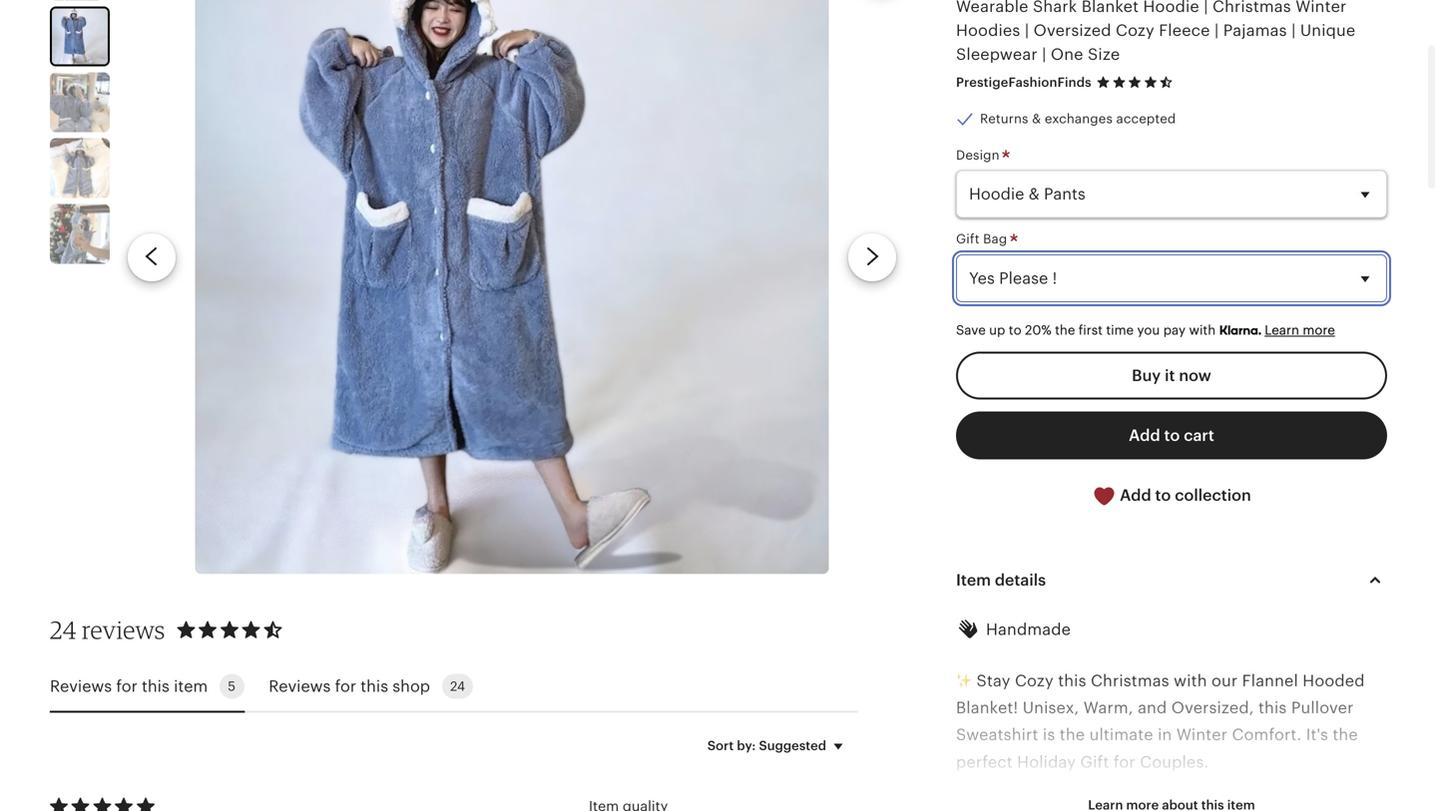 Task type: locate. For each thing, give the bounding box(es) containing it.
our
[[1212, 672, 1238, 690]]

buy it now button
[[956, 352, 1388, 400]]

24 right shop
[[450, 679, 465, 694]]

the left first
[[1055, 323, 1076, 338]]

oversized
[[1034, 21, 1112, 39]]

1 horizontal spatial for
[[335, 678, 356, 696]]

20%
[[1025, 323, 1052, 338]]

1 vertical spatial christmas
[[1091, 672, 1170, 690]]

details
[[995, 572, 1046, 590]]

winter inside the ✨ stay cozy this christmas with our flannel hooded blanket! unisex, warm, and oversized, this pullover sweatshirt is the ultimate in winter comfort. it's the perfect holiday gift for couples.
[[1177, 727, 1228, 745]]

warm,
[[1084, 699, 1134, 717]]

now
[[1179, 367, 1212, 385]]

0 horizontal spatial cozy
[[1015, 672, 1054, 690]]

by:
[[737, 739, 756, 754]]

1 horizontal spatial reviews
[[269, 678, 331, 696]]

for down ultimate
[[1114, 754, 1136, 772]]

with left our
[[1174, 672, 1208, 690]]

reviews for reviews for this item
[[50, 678, 112, 696]]

1 horizontal spatial gift
[[1081, 754, 1110, 772]]

1 vertical spatial winter
[[1177, 727, 1228, 745]]

shop
[[393, 678, 430, 696]]

1 horizontal spatial wearable shark blanket hoodie christmas winter hoodies image 2 image
[[195, 0, 829, 575]]

0 horizontal spatial 24
[[50, 615, 77, 645]]

0 horizontal spatial christmas
[[1091, 672, 1170, 690]]

winter
[[1296, 0, 1347, 15], [1177, 727, 1228, 745]]

cozy down blanket
[[1116, 21, 1155, 39]]

christmas inside the ✨ stay cozy this christmas with our flannel hooded blanket! unisex, warm, and oversized, this pullover sweatshirt is the ultimate in winter comfort. it's the perfect holiday gift for couples.
[[1091, 672, 1170, 690]]

the
[[1055, 323, 1076, 338], [1060, 727, 1085, 745], [1333, 727, 1359, 745]]

sweatshirt
[[956, 727, 1039, 745]]

2 vertical spatial to
[[1156, 487, 1171, 505]]

for
[[116, 678, 138, 696], [335, 678, 356, 696], [1114, 754, 1136, 772]]

ultimate
[[1090, 727, 1154, 745]]

1 horizontal spatial 24
[[450, 679, 465, 694]]

christmas up pajamas
[[1213, 0, 1292, 15]]

add down the add to cart
[[1120, 487, 1152, 505]]

add
[[1129, 427, 1161, 445], [1120, 487, 1152, 505]]

buy it now
[[1132, 367, 1212, 385]]

0 vertical spatial with
[[1190, 323, 1216, 338]]

1 vertical spatial 24
[[450, 679, 465, 694]]

bag
[[984, 232, 1008, 247]]

shark
[[1033, 0, 1078, 15]]

gift bag
[[956, 232, 1011, 247]]

tab list containing reviews for this item
[[50, 662, 859, 713]]

christmas up warm, at the bottom right of page
[[1091, 672, 1170, 690]]

for left shop
[[335, 678, 356, 696]]

0 vertical spatial 24
[[50, 615, 77, 645]]

save
[[956, 323, 986, 338]]

|
[[1204, 0, 1209, 15], [1025, 21, 1030, 39], [1215, 21, 1219, 39], [1292, 21, 1296, 39], [1042, 45, 1047, 63]]

klarna.
[[1220, 323, 1262, 338]]

1 vertical spatial add
[[1120, 487, 1152, 505]]

cozy inside the ✨ stay cozy this christmas with our flannel hooded blanket! unisex, warm, and oversized, this pullover sweatshirt is the ultimate in winter comfort. it's the perfect holiday gift for couples.
[[1015, 672, 1054, 690]]

24
[[50, 615, 77, 645], [450, 679, 465, 694]]

24 left reviews
[[50, 615, 77, 645]]

item
[[956, 572, 991, 590]]

0 horizontal spatial for
[[116, 678, 138, 696]]

collection
[[1175, 487, 1252, 505]]

with inside save up to 20% the first time you pay with klarna. learn more
[[1190, 323, 1216, 338]]

0 horizontal spatial reviews
[[50, 678, 112, 696]]

add for add to cart
[[1129, 427, 1161, 445]]

for for item
[[116, 678, 138, 696]]

gift
[[956, 232, 980, 247], [1081, 754, 1110, 772]]

in
[[1158, 727, 1173, 745]]

1 vertical spatial gift
[[1081, 754, 1110, 772]]

save up to 20% the first time you pay with klarna. learn more
[[956, 323, 1336, 338]]

5
[[228, 679, 236, 694]]

1 horizontal spatial christmas
[[1213, 0, 1292, 15]]

wearable shark blanket hoodie christmas winter hoodies image 2 image
[[195, 0, 829, 575], [52, 8, 108, 64]]

2 horizontal spatial for
[[1114, 754, 1136, 772]]

winter up unique
[[1296, 0, 1347, 15]]

add for add to collection
[[1120, 487, 1152, 505]]

0 vertical spatial gift
[[956, 232, 980, 247]]

sort by: suggested button
[[693, 725, 866, 767]]

to for add to collection
[[1156, 487, 1171, 505]]

reviews right the 5
[[269, 678, 331, 696]]

1 vertical spatial cozy
[[1015, 672, 1054, 690]]

1 vertical spatial to
[[1165, 427, 1180, 445]]

pajamas
[[1224, 21, 1288, 39]]

this
[[1058, 672, 1087, 690], [142, 678, 170, 696], [361, 678, 388, 696], [1259, 699, 1287, 717]]

fleece
[[1159, 21, 1211, 39]]

reviews
[[50, 678, 112, 696], [269, 678, 331, 696]]

holiday
[[1018, 754, 1076, 772]]

item details button
[[938, 557, 1406, 605]]

1 vertical spatial with
[[1174, 672, 1208, 690]]

add to collection
[[1116, 487, 1252, 505]]

to left collection
[[1156, 487, 1171, 505]]

sleepwear
[[956, 45, 1038, 63]]

pay
[[1164, 323, 1186, 338]]

0 vertical spatial add
[[1129, 427, 1161, 445]]

this down flannel
[[1259, 699, 1287, 717]]

0 horizontal spatial winter
[[1177, 727, 1228, 745]]

to right up at the right top
[[1009, 323, 1022, 338]]

up
[[990, 323, 1006, 338]]

blanket
[[1082, 0, 1139, 15]]

with
[[1190, 323, 1216, 338], [1174, 672, 1208, 690]]

reviews for reviews for this shop
[[269, 678, 331, 696]]

1 horizontal spatial cozy
[[1116, 21, 1155, 39]]

christmas
[[1213, 0, 1292, 15], [1091, 672, 1170, 690]]

gift down ultimate
[[1081, 754, 1110, 772]]

prestigefashionfinds link
[[956, 75, 1092, 90]]

size
[[1088, 45, 1120, 63]]

winter inside wearable shark blanket hoodie | christmas winter hoodies | oversized cozy fleece | pajamas | unique sleepwear | one size
[[1296, 0, 1347, 15]]

24 for 24
[[450, 679, 465, 694]]

cozy
[[1116, 21, 1155, 39], [1015, 672, 1054, 690]]

0 vertical spatial cozy
[[1116, 21, 1155, 39]]

with right pay
[[1190, 323, 1216, 338]]

0 vertical spatial christmas
[[1213, 0, 1292, 15]]

0 horizontal spatial gift
[[956, 232, 980, 247]]

0 vertical spatial winter
[[1296, 0, 1347, 15]]

reviews for this item
[[50, 678, 208, 696]]

✨
[[956, 672, 973, 690]]

learn
[[1265, 323, 1300, 338]]

0 vertical spatial to
[[1009, 323, 1022, 338]]

1 horizontal spatial winter
[[1296, 0, 1347, 15]]

to
[[1009, 323, 1022, 338], [1165, 427, 1180, 445], [1156, 487, 1171, 505]]

tab list
[[50, 662, 859, 713]]

gift left bag on the right top of page
[[956, 232, 980, 247]]

exchanges
[[1045, 112, 1113, 126]]

is
[[1043, 727, 1056, 745]]

item
[[174, 678, 208, 696]]

2 reviews from the left
[[269, 678, 331, 696]]

cozy up unisex,
[[1015, 672, 1054, 690]]

for down reviews
[[116, 678, 138, 696]]

to left cart
[[1165, 427, 1180, 445]]

item details
[[956, 572, 1046, 590]]

blanket!
[[956, 699, 1019, 717]]

| left unique
[[1292, 21, 1296, 39]]

comfort.
[[1232, 727, 1302, 745]]

this left item
[[142, 678, 170, 696]]

add left cart
[[1129, 427, 1161, 445]]

winter down oversized,
[[1177, 727, 1228, 745]]

24 inside tab list
[[450, 679, 465, 694]]

reviews
[[82, 615, 165, 645]]

reviews down 24 reviews
[[50, 678, 112, 696]]

1 reviews from the left
[[50, 678, 112, 696]]



Task type: describe. For each thing, give the bounding box(es) containing it.
to inside save up to 20% the first time you pay with klarna. learn more
[[1009, 323, 1022, 338]]

for for shop
[[335, 678, 356, 696]]

✨ stay cozy this christmas with our flannel hooded blanket! unisex, warm, and oversized, this pullover sweatshirt is the ultimate in winter comfort. it's the perfect holiday gift for couples.
[[956, 672, 1365, 772]]

sort by: suggested
[[708, 739, 827, 754]]

| up sleepwear
[[1025, 21, 1030, 39]]

hooded
[[1303, 672, 1365, 690]]

this up unisex,
[[1058, 672, 1087, 690]]

learn more button
[[1265, 323, 1336, 338]]

wearable
[[956, 0, 1029, 15]]

perfect
[[956, 754, 1013, 772]]

reviews for this shop
[[269, 678, 430, 696]]

time
[[1107, 323, 1134, 338]]

wearable shark blanket hoodie christmas winter hoodies image 3 image
[[50, 72, 110, 132]]

oversized,
[[1172, 699, 1255, 717]]

to for add to cart
[[1165, 427, 1180, 445]]

suggested
[[759, 739, 827, 754]]

wearable shark blanket hoodie christmas winter hoodies image 5 image
[[50, 204, 110, 264]]

&
[[1032, 112, 1042, 126]]

pullover
[[1292, 699, 1354, 717]]

add to cart button
[[956, 412, 1388, 460]]

with inside the ✨ stay cozy this christmas with our flannel hooded blanket! unisex, warm, and oversized, this pullover sweatshirt is the ultimate in winter comfort. it's the perfect holiday gift for couples.
[[1174, 672, 1208, 690]]

design
[[956, 148, 1004, 163]]

this left shop
[[361, 678, 388, 696]]

accepted
[[1117, 112, 1176, 126]]

the right is
[[1060, 727, 1085, 745]]

cart
[[1184, 427, 1215, 445]]

| left one
[[1042, 45, 1047, 63]]

more
[[1303, 323, 1336, 338]]

wearable shark blanket hoodie | christmas winter hoodies | oversized cozy fleece | pajamas | unique sleepwear | one size
[[956, 0, 1356, 63]]

| right fleece
[[1215, 21, 1219, 39]]

hoodies
[[956, 21, 1021, 39]]

24 for 24 reviews
[[50, 615, 77, 645]]

the right it's
[[1333, 727, 1359, 745]]

handmade
[[986, 621, 1071, 639]]

unisex,
[[1023, 699, 1080, 717]]

0 horizontal spatial wearable shark blanket hoodie christmas winter hoodies image 2 image
[[52, 8, 108, 64]]

and
[[1138, 699, 1167, 717]]

couples.
[[1140, 754, 1209, 772]]

cozy inside wearable shark blanket hoodie | christmas winter hoodies | oversized cozy fleece | pajamas | unique sleepwear | one size
[[1116, 21, 1155, 39]]

add to collection button
[[956, 472, 1388, 521]]

returns & exchanges accepted
[[980, 112, 1176, 126]]

stay
[[977, 672, 1011, 690]]

you
[[1138, 323, 1160, 338]]

| up fleece
[[1204, 0, 1209, 15]]

returns
[[980, 112, 1029, 126]]

one
[[1051, 45, 1084, 63]]

for inside the ✨ stay cozy this christmas with our flannel hooded blanket! unisex, warm, and oversized, this pullover sweatshirt is the ultimate in winter comfort. it's the perfect holiday gift for couples.
[[1114, 754, 1136, 772]]

gift inside the ✨ stay cozy this christmas with our flannel hooded blanket! unisex, warm, and oversized, this pullover sweatshirt is the ultimate in winter comfort. it's the perfect holiday gift for couples.
[[1081, 754, 1110, 772]]

first
[[1079, 323, 1103, 338]]

the inside save up to 20% the first time you pay with klarna. learn more
[[1055, 323, 1076, 338]]

it's
[[1307, 727, 1329, 745]]

add to cart
[[1129, 427, 1215, 445]]

24 reviews
[[50, 615, 165, 645]]

prestigefashionfinds
[[956, 75, 1092, 90]]

buy
[[1132, 367, 1161, 385]]

it
[[1165, 367, 1176, 385]]

hoodie
[[1144, 0, 1200, 15]]

sort
[[708, 739, 734, 754]]

unique
[[1301, 21, 1356, 39]]

flannel
[[1243, 672, 1299, 690]]

wearable shark blanket hoodie christmas winter hoodies image 4 image
[[50, 138, 110, 198]]

christmas inside wearable shark blanket hoodie | christmas winter hoodies | oversized cozy fleece | pajamas | unique sleepwear | one size
[[1213, 0, 1292, 15]]



Task type: vqa. For each thing, say whether or not it's contained in the screenshot.
"perfect"
yes



